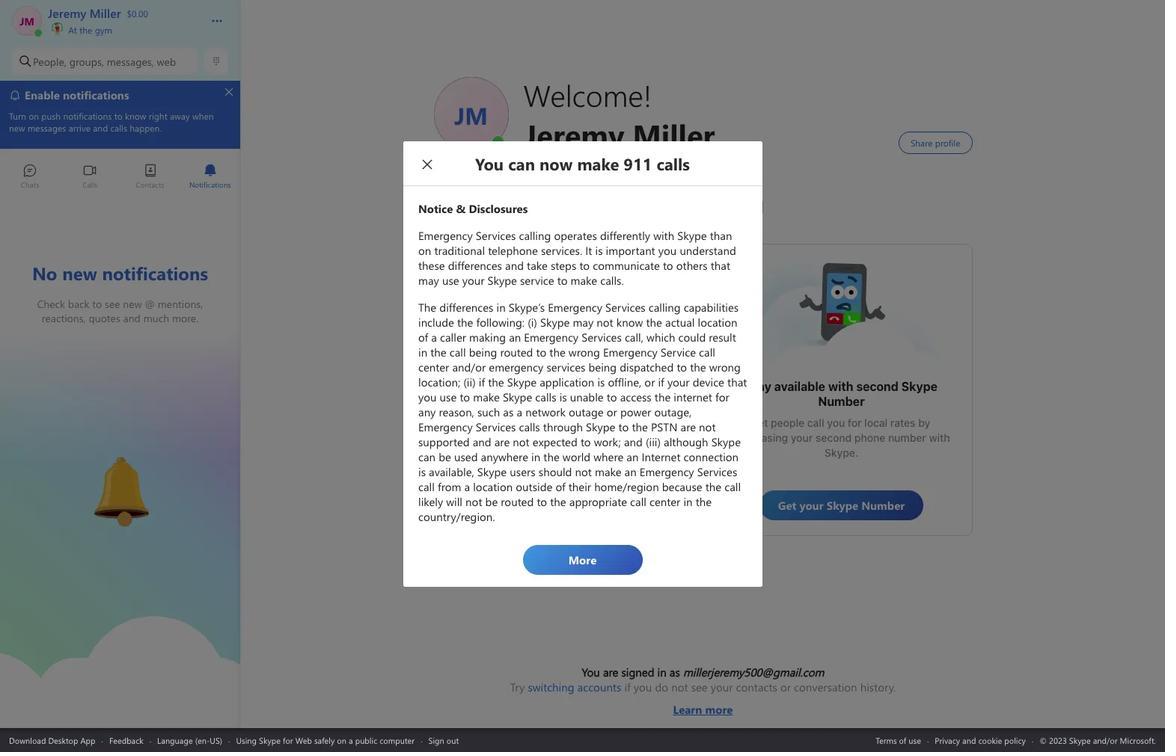 Task type: locate. For each thing, give the bounding box(es) containing it.
contacts
[[736, 680, 777, 695]]

the inside button
[[79, 24, 92, 36]]

skype right using
[[259, 735, 281, 747]]

see
[[691, 680, 708, 695]]

safely
[[314, 735, 335, 747]]

conversation
[[794, 680, 857, 695]]

the
[[79, 24, 92, 36], [496, 409, 513, 422]]

your down call
[[791, 432, 813, 445]]

0 vertical spatial second
[[856, 380, 899, 394]]

in
[[658, 665, 667, 680]]

with up number
[[828, 380, 853, 394]]

skype up by
[[902, 380, 938, 394]]

app
[[80, 735, 95, 747]]

1 vertical spatial second
[[816, 432, 852, 445]]

1 vertical spatial or
[[781, 680, 791, 695]]

us)
[[210, 735, 222, 747]]

0 horizontal spatial skype
[[259, 735, 281, 747]]

0 vertical spatial skype
[[902, 380, 938, 394]]

terms
[[876, 735, 897, 747]]

sign
[[559, 424, 580, 437]]

0 horizontal spatial you
[[634, 680, 652, 695]]

anyone up the even
[[601, 388, 643, 401]]

sign out link
[[428, 735, 459, 747]]

your right the see
[[711, 680, 733, 695]]

1 vertical spatial anyone
[[569, 409, 604, 422]]

your
[[791, 432, 813, 445], [711, 680, 733, 695]]

skype inside the stay available with second skype number
[[902, 380, 938, 394]]

for inside let people call you for local rates by purchasing your second phone number with skype.
[[848, 417, 862, 430]]

language (en-us)
[[157, 735, 222, 747]]

1 horizontal spatial you
[[827, 417, 845, 430]]

sign out
[[428, 735, 459, 747]]

second inside the stay available with second skype number
[[856, 380, 899, 394]]

on
[[491, 424, 503, 437], [337, 735, 347, 747]]

0 horizontal spatial on
[[337, 735, 347, 747]]

you
[[582, 665, 600, 680]]

stay
[[745, 380, 771, 394]]

purchasing
[[733, 432, 788, 445]]

0 horizontal spatial for
[[283, 735, 293, 747]]

mansurfer
[[520, 267, 573, 283]]

1 vertical spatial on
[[337, 735, 347, 747]]

second down call
[[816, 432, 852, 445]]

1 horizontal spatial or
[[781, 680, 791, 695]]

tab list
[[0, 157, 240, 198]]

0 vertical spatial for
[[848, 417, 862, 430]]

0 horizontal spatial the
[[79, 24, 92, 36]]

0 horizontal spatial if
[[624, 680, 631, 695]]

on left a
[[337, 735, 347, 747]]

0 horizontal spatial or
[[604, 424, 614, 437]]

or inside try switching accounts if you do not see your contacts or conversation history. learn more
[[781, 680, 791, 695]]

0 vertical spatial or
[[604, 424, 614, 437]]

invite
[[515, 409, 542, 422]]

for left local
[[848, 417, 862, 430]]

privacy and cookie policy link
[[935, 735, 1026, 747]]

1 horizontal spatial if
[[633, 409, 640, 422]]

second up local
[[856, 380, 899, 394]]

0 horizontal spatial skype.
[[506, 424, 540, 437]]

downloads
[[617, 424, 670, 437]]

you left "do"
[[634, 680, 652, 695]]

with inside let people call you for local rates by purchasing your second phone number with skype.
[[929, 432, 950, 445]]

1 horizontal spatial second
[[856, 380, 899, 394]]

second
[[856, 380, 899, 394], [816, 432, 852, 445]]

1 vertical spatial the
[[496, 409, 513, 422]]

1 horizontal spatial on
[[491, 424, 503, 437]]

1 vertical spatial your
[[711, 680, 733, 695]]

anyone
[[601, 388, 643, 401], [569, 409, 604, 422]]

0 vertical spatial the
[[79, 24, 92, 36]]

if right are
[[624, 680, 631, 695]]

0 horizontal spatial your
[[711, 680, 733, 695]]

1 horizontal spatial skype
[[902, 380, 938, 394]]

feedback link
[[109, 735, 143, 747]]

with inside the share the invite with anyone even if they aren't on skype. no sign ups or downloads required.
[[545, 409, 566, 422]]

bell
[[75, 451, 94, 467]]

1 vertical spatial skype.
[[825, 447, 858, 460]]

using skype for web safely on a public computer link
[[236, 735, 415, 747]]

skype.
[[506, 424, 540, 437], [825, 447, 858, 460]]

share the invite with anyone even if they aren't on skype. no sign ups or downloads required.
[[459, 409, 673, 452]]

you
[[827, 417, 845, 430], [634, 680, 652, 695]]

0 vertical spatial anyone
[[601, 388, 643, 401]]

at the gym button
[[48, 21, 196, 36]]

if inside the share the invite with anyone even if they aren't on skype. no sign ups or downloads required.
[[633, 409, 640, 422]]

feedback
[[109, 735, 143, 747]]

number
[[888, 432, 926, 445]]

1 horizontal spatial skype.
[[825, 447, 858, 460]]

groups,
[[69, 54, 104, 68]]

with down by
[[929, 432, 950, 445]]

skype. down phone
[[825, 447, 858, 460]]

at
[[68, 24, 77, 36]]

the down the easy
[[496, 409, 513, 422]]

using
[[236, 735, 257, 747]]

0 horizontal spatial second
[[816, 432, 852, 445]]

for left web
[[283, 735, 293, 747]]

the inside the share the invite with anyone even if they aren't on skype. no sign ups or downloads required.
[[496, 409, 513, 422]]

for
[[848, 417, 862, 430], [283, 735, 293, 747]]

on down the share
[[491, 424, 503, 437]]

anyone up ups
[[569, 409, 604, 422]]

the for invite
[[496, 409, 513, 422]]

skype
[[902, 380, 938, 394], [259, 735, 281, 747]]

1 horizontal spatial the
[[496, 409, 513, 422]]

you inside try switching accounts if you do not see your contacts or conversation history. learn more
[[634, 680, 652, 695]]

you right call
[[827, 417, 845, 430]]

anyone inside the share the invite with anyone even if they aren't on skype. no sign ups or downloads required.
[[569, 409, 604, 422]]

0 vertical spatial your
[[791, 432, 813, 445]]

0 vertical spatial if
[[633, 409, 640, 422]]

with up no
[[545, 409, 566, 422]]

not
[[671, 680, 688, 695]]

0 vertical spatial skype.
[[506, 424, 540, 437]]

download desktop app link
[[9, 735, 95, 747]]

1 vertical spatial if
[[624, 680, 631, 695]]

or right ups
[[604, 424, 614, 437]]

or inside the share the invite with anyone even if they aren't on skype. no sign ups or downloads required.
[[604, 424, 614, 437]]

let people call you for local rates by purchasing your second phone number with skype.
[[733, 417, 953, 460]]

or right contacts
[[781, 680, 791, 695]]

learn more link
[[510, 695, 896, 718]]

people, groups, messages, web button
[[12, 48, 198, 75]]

0 vertical spatial on
[[491, 424, 503, 437]]

cookie
[[978, 735, 1002, 747]]

meetings
[[516, 388, 570, 401]]

1 vertical spatial you
[[634, 680, 652, 695]]

1 horizontal spatial your
[[791, 432, 813, 445]]

0 vertical spatial you
[[827, 417, 845, 430]]

download
[[9, 735, 46, 747]]

if up 'downloads'
[[633, 409, 640, 422]]

skype. down invite
[[506, 424, 540, 437]]

are
[[603, 665, 618, 680]]

of
[[899, 735, 907, 747]]

or
[[604, 424, 614, 437], [781, 680, 791, 695]]

if
[[633, 409, 640, 422], [624, 680, 631, 695]]

signed
[[622, 665, 654, 680]]

the right at
[[79, 24, 92, 36]]

skype. inside the share the invite with anyone even if they aren't on skype. no sign ups or downloads required.
[[506, 424, 540, 437]]

1 horizontal spatial for
[[848, 417, 862, 430]]



Task type: describe. For each thing, give the bounding box(es) containing it.
(en-
[[195, 735, 210, 747]]

if inside try switching accounts if you do not see your contacts or conversation history. learn more
[[624, 680, 631, 695]]

share
[[465, 409, 494, 422]]

with up ups
[[573, 388, 598, 401]]

phone
[[855, 432, 886, 445]]

and
[[962, 735, 976, 747]]

skype. inside let people call you for local rates by purchasing your second phone number with skype.
[[825, 447, 858, 460]]

language (en-us) link
[[157, 735, 222, 747]]

web
[[295, 735, 312, 747]]

using skype for web safely on a public computer
[[236, 735, 415, 747]]

1 vertical spatial skype
[[259, 735, 281, 747]]

easy meetings with anyone
[[486, 388, 643, 401]]

ups
[[583, 424, 601, 437]]

people
[[771, 417, 805, 430]]

people, groups, messages, web
[[33, 54, 176, 68]]

web
[[157, 54, 176, 68]]

they
[[643, 409, 664, 422]]

call
[[807, 417, 824, 430]]

required.
[[542, 439, 587, 452]]

messages,
[[107, 54, 154, 68]]

a
[[349, 735, 353, 747]]

try switching accounts if you do not see your contacts or conversation history. learn more
[[510, 680, 896, 718]]

second inside let people call you for local rates by purchasing your second phone number with skype.
[[816, 432, 852, 445]]

do
[[655, 680, 668, 695]]

public
[[355, 735, 377, 747]]

whosthis
[[797, 260, 843, 275]]

gym
[[95, 24, 112, 36]]

computer
[[380, 735, 415, 747]]

your inside let people call you for local rates by purchasing your second phone number with skype.
[[791, 432, 813, 445]]

your inside try switching accounts if you do not see your contacts or conversation history. learn more
[[711, 680, 733, 695]]

at the gym
[[66, 24, 112, 36]]

history.
[[860, 680, 896, 695]]

number
[[818, 395, 865, 409]]

you are signed in as
[[582, 665, 683, 680]]

the for gym
[[79, 24, 92, 36]]

as
[[670, 665, 680, 680]]

try
[[510, 680, 525, 695]]

terms of use
[[876, 735, 921, 747]]

on inside the share the invite with anyone even if they aren't on skype. no sign ups or downloads required.
[[491, 424, 503, 437]]

let
[[753, 417, 768, 430]]

out
[[447, 735, 459, 747]]

switching accounts link
[[528, 680, 621, 695]]

switching
[[528, 680, 574, 695]]

language
[[157, 735, 193, 747]]

1 vertical spatial for
[[283, 735, 293, 747]]

sign
[[428, 735, 444, 747]]

easy
[[486, 388, 513, 401]]

people,
[[33, 54, 66, 68]]

accounts
[[577, 680, 621, 695]]

desktop
[[48, 735, 78, 747]]

you inside let people call you for local rates by purchasing your second phone number with skype.
[[827, 417, 845, 430]]

privacy
[[935, 735, 960, 747]]

privacy and cookie policy
[[935, 735, 1026, 747]]

more
[[705, 703, 733, 718]]

stay available with second skype number
[[745, 380, 941, 409]]

even
[[607, 409, 631, 422]]

local
[[864, 417, 888, 430]]

aren't
[[459, 424, 488, 437]]

with inside the stay available with second skype number
[[828, 380, 853, 394]]

available
[[774, 380, 825, 394]]

no
[[543, 424, 556, 437]]

learn
[[673, 703, 702, 718]]

by
[[918, 417, 930, 430]]

terms of use link
[[876, 735, 921, 747]]

policy
[[1005, 735, 1026, 747]]

download desktop app
[[9, 735, 95, 747]]

use
[[909, 735, 921, 747]]

rates
[[890, 417, 916, 430]]



Task type: vqa. For each thing, say whether or not it's contained in the screenshot.
the !
no



